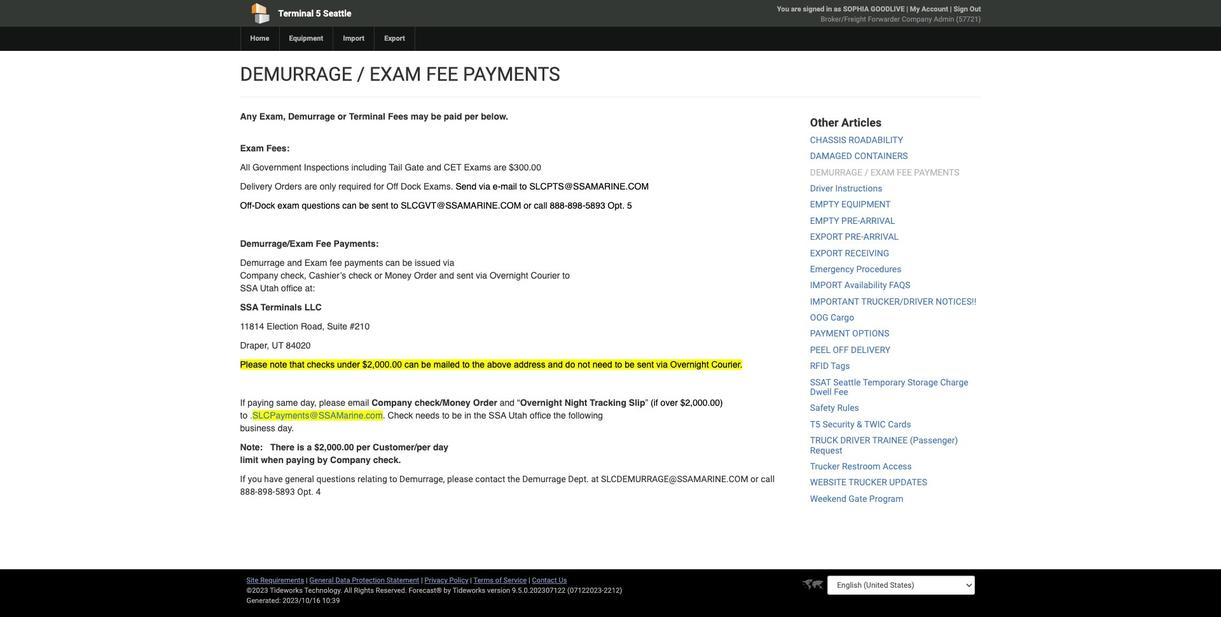 Task type: describe. For each thing, give the bounding box(es) containing it.
in inside if paying same day, please email company check/money order and " overnight night tracking slip " (if over $2,000.00) to . slcpayments@ssamarine.com . check needs to be in the ssa utah office the following business day.
[[465, 410, 472, 421]]

peel off delivery link
[[811, 345, 891, 355]]

0 vertical spatial 5893
[[586, 200, 606, 211]]

statement
[[387, 577, 420, 585]]

1 horizontal spatial 898-
[[568, 200, 586, 211]]

night
[[565, 398, 588, 408]]

| up 9.5.0.202307122
[[529, 577, 531, 585]]

do
[[566, 360, 576, 370]]

order inside demurrage and exam fee payments can be issued via company check, cashier's check or money order and sent via overnight courier to ssa utah office at:
[[414, 270, 437, 281]]

be inside if paying same day, please email company check/money order and " overnight night tracking slip " (if over $2,000.00) to . slcpayments@ssamarine.com . check needs to be in the ssa utah office the following business day.
[[452, 410, 462, 421]]

is
[[297, 442, 305, 452]]

under
[[337, 360, 360, 370]]

the inside if you have general questions relating to demurrage, please contact the demurrage dept. at slcdemurrage@ssamarine.com or call 888-898-5893 opt. 4
[[508, 474, 520, 484]]

| left sign
[[951, 5, 952, 13]]

0 vertical spatial $2,000.00
[[363, 360, 402, 370]]

0 vertical spatial pre-
[[842, 216, 861, 226]]

©2023 tideworks
[[247, 587, 303, 595]]

import link
[[333, 27, 374, 51]]

policy
[[450, 577, 469, 585]]

1 vertical spatial overnight
[[671, 360, 709, 370]]

2 empty from the top
[[811, 216, 840, 226]]

fee inside other articles chassis roadability damaged containers demurrage / exam fee payments driver instructions empty equipment empty pre-arrival export pre-arrival export receiving emergency procedures import availability faqs important trucker/driver notices!! oog cargo payment options peel off delivery rfid tags ssat seattle temporary storage charge dwell fee safety rules t5 security & twic cards truck driver trainee (passenger) request trucker restroom access website trucker updates weekend gate program
[[897, 167, 912, 177]]

courier
[[531, 270, 560, 281]]

opt. inside if you have general questions relating to demurrage, please contact the demurrage dept. at slcdemurrage@ssamarine.com or call 888-898-5893 opt. 4
[[297, 487, 314, 497]]

dwell
[[811, 387, 832, 397]]

empty equipment link
[[811, 199, 891, 210]]

address
[[514, 360, 546, 370]]

11814
[[240, 321, 264, 332]]

be left mailed
[[421, 360, 431, 370]]

order inside if paying same day, please email company check/money order and " overnight night tracking slip " (if over $2,000.00) to . slcpayments@ssamarine.com . check needs to be in the ssa utah office the following business day.
[[473, 398, 498, 408]]

demurrage inside demurrage and exam fee payments can be issued via company check, cashier's check or money order and sent via overnight courier to ssa utah office at:
[[240, 258, 285, 268]]

1 vertical spatial are
[[494, 162, 507, 172]]

website
[[811, 477, 847, 488]]

emergency procedures link
[[811, 264, 902, 274]]

you
[[248, 474, 262, 484]]

rfid
[[811, 361, 829, 371]]

all inside site requirements | general data protection statement | privacy policy | terms of service | contact us ©2023 tideworks technology. all rights reserved. forecast® by tideworks version 9.5.0.202307122 (07122023-2212) generated: 2023/10/16 10:39
[[344, 587, 352, 595]]

import
[[811, 280, 843, 290]]

at
[[591, 474, 599, 484]]

0 horizontal spatial exam
[[240, 143, 264, 153]]

version
[[487, 587, 510, 595]]

check
[[388, 410, 413, 421]]

or inside if you have general questions relating to demurrage, please contact the demurrage dept. at slcdemurrage@ssamarine.com or call 888-898-5893 opt. 4
[[751, 474, 759, 484]]

4
[[316, 487, 321, 497]]

including
[[352, 162, 387, 172]]

please
[[240, 360, 267, 370]]

| left general
[[306, 577, 308, 585]]

if for if paying same day, please email company check/money order and " overnight night tracking slip " (if over $2,000.00) to . slcpayments@ssamarine.com . check needs to be in the ssa utah office the following business day.
[[240, 398, 245, 408]]

there
[[270, 442, 295, 452]]

delivery
[[851, 345, 891, 355]]

0 horizontal spatial all
[[240, 162, 250, 172]]

import availability faqs link
[[811, 280, 911, 290]]

1 vertical spatial pre-
[[845, 232, 864, 242]]

0 horizontal spatial exam
[[370, 63, 422, 85]]

1 horizontal spatial demurrage
[[288, 111, 335, 122]]

be right may
[[431, 111, 442, 122]]

cargo
[[831, 312, 855, 323]]

to right mailed
[[463, 360, 470, 370]]

when
[[261, 455, 284, 465]]

utah inside if paying same day, please email company check/money order and " overnight night tracking slip " (if over $2,000.00) to . slcpayments@ssamarine.com . check needs to be in the ssa utah office the following business day.
[[509, 410, 528, 421]]

a
[[307, 442, 312, 452]]

and left cet
[[427, 162, 442, 172]]

emergency
[[811, 264, 855, 274]]

out
[[970, 5, 982, 13]]

updates
[[890, 477, 928, 488]]

check.
[[373, 455, 401, 465]]

0 vertical spatial per
[[465, 111, 479, 122]]

2 vertical spatial are
[[305, 181, 317, 192]]

rfid tags link
[[811, 361, 850, 371]]

fees:
[[266, 143, 290, 153]]

the down please note that checks under $2,000.00 can be mailed to the above address and do not need to be sent via overnight courier.
[[474, 410, 486, 421]]

demurrage inside if you have general questions relating to demurrage, please contact the demurrage dept. at slcdemurrage@ssamarine.com or call 888-898-5893 opt. 4
[[522, 474, 566, 484]]

send
[[456, 181, 477, 192]]

0 horizontal spatial fee
[[316, 239, 331, 249]]

ssa inside demurrage and exam fee payments can be issued via company check, cashier's check or money order and sent via overnight courier to ssa utah office at:
[[240, 283, 258, 293]]

same
[[276, 398, 298, 408]]

to down 'off'
[[391, 200, 399, 211]]

1 empty from the top
[[811, 199, 840, 210]]

request
[[811, 445, 843, 455]]

questions inside if you have general questions relating to demurrage, please contact the demurrage dept. at slcdemurrage@ssamarine.com or call 888-898-5893 opt. 4
[[317, 474, 356, 484]]

other articles chassis roadability damaged containers demurrage / exam fee payments driver instructions empty equipment empty pre-arrival export pre-arrival export receiving emergency procedures import availability faqs important trucker/driver notices!! oog cargo payment options peel off delivery rfid tags ssat seattle temporary storage charge dwell fee safety rules t5 security & twic cards truck driver trainee (passenger) request trucker restroom access website trucker updates weekend gate program
[[811, 116, 977, 504]]

safety
[[811, 403, 835, 413]]

important
[[811, 296, 860, 307]]

truck driver trainee (passenger) request link
[[811, 435, 959, 455]]

suite
[[327, 321, 348, 332]]

2212)
[[604, 587, 623, 595]]

0 horizontal spatial /
[[357, 63, 365, 85]]

driver
[[811, 183, 834, 193]]

if you have general questions relating to demurrage, please contact the demurrage dept. at slcdemurrage@ssamarine.com or call 888-898-5893 opt. 4
[[240, 474, 775, 497]]

tracking
[[590, 398, 627, 408]]

as
[[834, 5, 842, 13]]

weekend gate program link
[[811, 494, 904, 504]]

and left do
[[548, 360, 563, 370]]

| left my
[[907, 5, 909, 13]]

2 horizontal spatial sent
[[637, 360, 654, 370]]

tideworks
[[453, 587, 486, 595]]

over
[[661, 398, 678, 408]]

2 vertical spatial can
[[405, 360, 419, 370]]

9.5.0.202307122
[[512, 587, 566, 595]]

0 vertical spatial fee
[[426, 63, 459, 85]]

in inside the you are signed in as sophia goodlive | my account | sign out broker/freight forwarder company admin (57721)
[[827, 5, 833, 13]]

equipment link
[[279, 27, 333, 51]]

instructions
[[836, 183, 883, 193]]

exam fees:
[[240, 143, 290, 153]]

options
[[853, 329, 890, 339]]

0 vertical spatial gate
[[405, 162, 424, 172]]

company inside note:   there is a $2,000.00 per customer/per day limit when paying by company check.
[[330, 455, 371, 465]]

exam,
[[260, 111, 286, 122]]

peel
[[811, 345, 831, 355]]

at:
[[305, 283, 315, 293]]

payments inside other articles chassis roadability damaged containers demurrage / exam fee payments driver instructions empty equipment empty pre-arrival export pre-arrival export receiving emergency procedures import availability faqs important trucker/driver notices!! oog cargo payment options peel off delivery rfid tags ssat seattle temporary storage charge dwell fee safety rules t5 security & twic cards truck driver trainee (passenger) request trucker restroom access website trucker updates weekend gate program
[[915, 167, 960, 177]]

paid
[[444, 111, 462, 122]]

0 vertical spatial 888-
[[550, 200, 568, 211]]

important trucker/driver notices!! link
[[811, 296, 977, 307]]

empty pre-arrival link
[[811, 216, 896, 226]]

cet
[[444, 162, 462, 172]]

or inside demurrage and exam fee payments can be issued via company check, cashier's check or money order and sent via overnight courier to ssa utah office at:
[[375, 270, 382, 281]]

safety rules link
[[811, 403, 860, 413]]

0 vertical spatial questions
[[302, 200, 340, 211]]

1 horizontal spatial 5
[[627, 200, 632, 211]]

and up check,
[[287, 258, 302, 268]]

required
[[339, 181, 371, 192]]

to right need
[[615, 360, 623, 370]]

contact
[[476, 474, 506, 484]]

you are signed in as sophia goodlive | my account | sign out broker/freight forwarder company admin (57721)
[[777, 5, 982, 24]]

weekend
[[811, 494, 847, 504]]

customer/per
[[373, 442, 431, 452]]

1 horizontal spatial opt.
[[608, 200, 625, 211]]

1 . from the left
[[250, 410, 253, 421]]

0 horizontal spatial terminal
[[278, 8, 314, 18]]

contact us link
[[532, 577, 567, 585]]

to up business
[[240, 410, 248, 421]]

export receiving link
[[811, 248, 890, 258]]

1 export from the top
[[811, 232, 843, 242]]

paying inside note:   there is a $2,000.00 per customer/per day limit when paying by company check.
[[286, 455, 315, 465]]

general data protection statement link
[[310, 577, 420, 585]]

mailed
[[434, 360, 460, 370]]

t5 security & twic cards link
[[811, 419, 912, 429]]

that
[[290, 360, 305, 370]]

please inside if paying same day, please email company check/money order and " overnight night tracking slip " (if over $2,000.00) to . slcpayments@ssamarine.com . check needs to be in the ssa utah office the following business day.
[[319, 398, 346, 408]]

be down the required
[[359, 200, 369, 211]]

0 vertical spatial demurrage
[[240, 63, 352, 85]]

slip
[[629, 398, 646, 408]]

note
[[270, 360, 287, 370]]

slcgvt@ssamarine.com
[[401, 200, 521, 211]]

1 horizontal spatial dock
[[401, 181, 421, 192]]

888- inside if you have general questions relating to demurrage, please contact the demurrage dept. at slcdemurrage@ssamarine.com or call 888-898-5893 opt. 4
[[240, 487, 258, 497]]

1 vertical spatial terminal
[[349, 111, 386, 122]]

(57721)
[[957, 15, 982, 24]]

$2,000.00 inside note:   there is a $2,000.00 per customer/per day limit when paying by company check.
[[314, 442, 354, 452]]

0 vertical spatial payments
[[463, 63, 561, 85]]

and down issued
[[439, 270, 454, 281]]

trucker restroom access link
[[811, 461, 912, 472]]

2 . from the left
[[383, 410, 385, 421]]

call inside if you have general questions relating to demurrage, please contact the demurrage dept. at slcdemurrage@ssamarine.com or call 888-898-5893 opt. 4
[[761, 474, 775, 484]]

government
[[253, 162, 302, 172]]

driver
[[841, 435, 871, 446]]



Task type: vqa. For each thing, say whether or not it's contained in the screenshot.
Opt. in If you have general questions relating to Demurrage, please contact the Demurrage Dept. at SLCDEMURRAGE@SSAMARINE.COM or call 888-898-5893 Opt. 4
yes



Task type: locate. For each thing, give the bounding box(es) containing it.
1 horizontal spatial 5893
[[586, 200, 606, 211]]

truck
[[811, 435, 838, 446]]

0 vertical spatial please
[[319, 398, 346, 408]]

5 down slcpts@ssamarine.com
[[627, 200, 632, 211]]

by
[[317, 455, 328, 465], [444, 587, 451, 595]]

any exam, demurrage or terminal fees may be paid per below.
[[240, 111, 509, 122]]

forwarder
[[868, 15, 901, 24]]

0 horizontal spatial call
[[534, 200, 548, 211]]

overnight left courier.
[[671, 360, 709, 370]]

1 horizontal spatial in
[[827, 5, 833, 13]]

0 vertical spatial paying
[[248, 398, 274, 408]]

0 vertical spatial seattle
[[323, 8, 352, 18]]

1 vertical spatial sent
[[457, 270, 474, 281]]

if inside if you have general questions relating to demurrage, please contact the demurrage dept. at slcdemurrage@ssamarine.com or call 888-898-5893 opt. 4
[[240, 474, 246, 484]]

fee up safety rules link
[[834, 387, 849, 397]]

site requirements link
[[247, 577, 304, 585]]

trucker/driver
[[862, 296, 934, 307]]

0 vertical spatial ssa
[[240, 283, 258, 293]]

trucker
[[811, 461, 840, 472]]

1 vertical spatial 898-
[[258, 487, 275, 497]]

road,
[[301, 321, 325, 332]]

reserved.
[[376, 587, 407, 595]]

company inside the you are signed in as sophia goodlive | my account | sign out broker/freight forwarder company admin (57721)
[[902, 15, 932, 24]]

888- down you
[[240, 487, 258, 497]]

gate right tail
[[405, 162, 424, 172]]

can inside demurrage and exam fee payments can be issued via company check, cashier's check or money order and sent via overnight courier to ssa utah office at:
[[386, 258, 400, 268]]

1 vertical spatial exam
[[305, 258, 327, 268]]

0 horizontal spatial please
[[319, 398, 346, 408]]

1 vertical spatial arrival
[[864, 232, 899, 242]]

0 vertical spatial can
[[343, 200, 357, 211]]

1 vertical spatial demurrage
[[240, 258, 285, 268]]

0 horizontal spatial $2,000.00
[[314, 442, 354, 452]]

1 vertical spatial exam
[[871, 167, 895, 177]]

1 vertical spatial utah
[[509, 410, 528, 421]]

account
[[922, 5, 949, 13]]

2 vertical spatial sent
[[637, 360, 654, 370]]

1 horizontal spatial demurrage
[[811, 167, 863, 177]]

#210
[[350, 321, 370, 332]]

per right paid
[[465, 111, 479, 122]]

ssa down above
[[489, 410, 507, 421]]

0 vertical spatial empty
[[811, 199, 840, 210]]

are inside the you are signed in as sophia goodlive | my account | sign out broker/freight forwarder company admin (57721)
[[791, 5, 802, 13]]

export pre-arrival link
[[811, 232, 899, 242]]

per up relating
[[357, 442, 370, 452]]

export
[[811, 232, 843, 242], [811, 248, 843, 258]]

1 vertical spatial export
[[811, 248, 843, 258]]

the
[[472, 360, 485, 370], [474, 410, 486, 421], [554, 410, 566, 421], [508, 474, 520, 484]]

tags
[[831, 361, 850, 371]]

site requirements | general data protection statement | privacy policy | terms of service | contact us ©2023 tideworks technology. all rights reserved. forecast® by tideworks version 9.5.0.202307122 (07122023-2212) generated: 2023/10/16 10:39
[[247, 577, 623, 605]]

please left contact on the bottom of page
[[447, 474, 473, 484]]

demurrage/exam
[[240, 239, 313, 249]]

| up forecast® at the left of the page
[[421, 577, 423, 585]]

0 horizontal spatial utah
[[260, 283, 279, 293]]

to right mail
[[520, 181, 527, 192]]

0 horizontal spatial payments
[[463, 63, 561, 85]]

1 vertical spatial office
[[530, 410, 551, 421]]

by inside site requirements | general data protection statement | privacy policy | terms of service | contact us ©2023 tideworks technology. all rights reserved. forecast® by tideworks version 9.5.0.202307122 (07122023-2212) generated: 2023/10/16 10:39
[[444, 587, 451, 595]]

company inside if paying same day, please email company check/money order and " overnight night tracking slip " (if over $2,000.00) to . slcpayments@ssamarine.com . check needs to be in the ssa utah office the following business day.
[[372, 398, 412, 408]]

privacy
[[425, 577, 448, 585]]

/ down import link
[[357, 63, 365, 85]]

0 horizontal spatial 5
[[316, 8, 321, 18]]

/ inside other articles chassis roadability damaged containers demurrage / exam fee payments driver instructions empty equipment empty pre-arrival export pre-arrival export receiving emergency procedures import availability faqs important trucker/driver notices!! oog cargo payment options peel off delivery rfid tags ssat seattle temporary storage charge dwell fee safety rules t5 security & twic cards truck driver trainee (passenger) request trucker restroom access website trucker updates weekend gate program
[[865, 167, 869, 177]]

pre-
[[842, 216, 861, 226], [845, 232, 864, 242]]

oog
[[811, 312, 829, 323]]

seattle down the tags
[[834, 377, 861, 387]]

demurrage down demurrage/exam
[[240, 258, 285, 268]]

all government inspections including tail gate and cet exams are $300.00
[[240, 162, 541, 172]]

questions up 4
[[317, 474, 356, 484]]

dock down delivery in the left top of the page
[[255, 200, 275, 211]]

0 vertical spatial exam
[[240, 143, 264, 153]]

fee down containers
[[897, 167, 912, 177]]

call
[[534, 200, 548, 211], [761, 474, 775, 484]]

off
[[387, 181, 398, 192]]

0 vertical spatial /
[[357, 63, 365, 85]]

1 horizontal spatial terminal
[[349, 111, 386, 122]]

1 vertical spatial 888-
[[240, 487, 258, 497]]

0 vertical spatial call
[[534, 200, 548, 211]]

arrival up receiving
[[864, 232, 899, 242]]

note:   there is a $2,000.00 per customer/per day limit when paying by company check.
[[240, 442, 449, 465]]

are
[[791, 5, 802, 13], [494, 162, 507, 172], [305, 181, 317, 192]]

fee
[[330, 258, 342, 268]]

demurrage and exam fee payments can be issued via company check, cashier's check or money order and sent via overnight courier to ssa utah office at:
[[240, 258, 570, 293]]

the down the night
[[554, 410, 566, 421]]

0 vertical spatial demurrage
[[288, 111, 335, 122]]

1 horizontal spatial utah
[[509, 410, 528, 421]]

opt.
[[608, 200, 625, 211], [297, 487, 314, 497]]

and left "
[[500, 398, 515, 408]]

company left check,
[[240, 270, 278, 281]]

are up e-
[[494, 162, 507, 172]]

off-
[[240, 200, 255, 211]]

order left "
[[473, 398, 498, 408]]

goodlive
[[871, 5, 905, 13]]

0 horizontal spatial order
[[414, 270, 437, 281]]

0 vertical spatial 898-
[[568, 200, 586, 211]]

please
[[319, 398, 346, 408], [447, 474, 473, 484]]

if for if you have general questions relating to demurrage, please contact the demurrage dept. at slcdemurrage@ssamarine.com or call 888-898-5893 opt. 4
[[240, 474, 246, 484]]

office down check,
[[281, 283, 303, 293]]

0 horizontal spatial fee
[[426, 63, 459, 85]]

1 vertical spatial questions
[[317, 474, 356, 484]]

check,
[[281, 270, 307, 281]]

.
[[250, 410, 253, 421], [383, 410, 385, 421]]

signed
[[803, 5, 825, 13]]

seattle up import
[[323, 8, 352, 18]]

0 vertical spatial order
[[414, 270, 437, 281]]

2 vertical spatial overnight
[[520, 398, 562, 408]]

$2,000.00)
[[681, 398, 723, 408]]

1 horizontal spatial per
[[465, 111, 479, 122]]

tail
[[389, 162, 402, 172]]

1 horizontal spatial seattle
[[834, 377, 861, 387]]

faqs
[[890, 280, 911, 290]]

5893 down have
[[275, 487, 295, 497]]

driver instructions link
[[811, 183, 883, 193]]

below.
[[481, 111, 509, 122]]

0 horizontal spatial sent
[[372, 200, 389, 211]]

export up emergency
[[811, 248, 843, 258]]

2 export from the top
[[811, 248, 843, 258]]

by up 4
[[317, 455, 328, 465]]

1 vertical spatial fee
[[834, 387, 849, 397]]

procedures
[[857, 264, 902, 274]]

1 vertical spatial fee
[[897, 167, 912, 177]]

5893
[[586, 200, 606, 211], [275, 487, 295, 497]]

company up check in the left bottom of the page
[[372, 398, 412, 408]]

overnight inside demurrage and exam fee payments can be issued via company check, cashier's check or money order and sent via overnight courier to ssa utah office at:
[[490, 270, 529, 281]]

company up relating
[[330, 455, 371, 465]]

to down check.
[[390, 474, 397, 484]]

utah inside demurrage and exam fee payments can be issued via company check, cashier's check or money order and sent via overnight courier to ssa utah office at:
[[260, 283, 279, 293]]

to inside if you have general questions relating to demurrage, please contact the demurrage dept. at slcdemurrage@ssamarine.com or call 888-898-5893 opt. 4
[[390, 474, 397, 484]]

in
[[827, 5, 833, 13], [465, 410, 472, 421]]

0 horizontal spatial demurrage
[[240, 258, 285, 268]]

overnight inside if paying same day, please email company check/money order and " overnight night tracking slip " (if over $2,000.00) to . slcpayments@ssamarine.com . check needs to be in the ssa utah office the following business day.
[[520, 398, 562, 408]]

ssa inside if paying same day, please email company check/money order and " overnight night tracking slip " (if over $2,000.00) to . slcpayments@ssamarine.com . check needs to be in the ssa utah office the following business day.
[[489, 410, 507, 421]]

can down the required
[[343, 200, 357, 211]]

call down $300.00
[[534, 200, 548, 211]]

exam down containers
[[871, 167, 895, 177]]

call left website
[[761, 474, 775, 484]]

1 horizontal spatial call
[[761, 474, 775, 484]]

company inside demurrage and exam fee payments can be issued via company check, cashier's check or money order and sent via overnight courier to ssa utah office at:
[[240, 270, 278, 281]]

by inside note:   there is a $2,000.00 per customer/per day limit when paying by company check.
[[317, 455, 328, 465]]

0 horizontal spatial paying
[[248, 398, 274, 408]]

1 vertical spatial 5
[[627, 200, 632, 211]]

demurrage inside other articles chassis roadability damaged containers demurrage / exam fee payments driver instructions empty equipment empty pre-arrival export pre-arrival export receiving emergency procedures import availability faqs important trucker/driver notices!! oog cargo payment options peel off delivery rfid tags ssat seattle temporary storage charge dwell fee safety rules t5 security & twic cards truck driver trainee (passenger) request trucker restroom access website trucker updates weekend gate program
[[811, 167, 863, 177]]

fee up paid
[[426, 63, 459, 85]]

all up delivery in the left top of the page
[[240, 162, 250, 172]]

payment
[[811, 329, 851, 339]]

the right contact on the bottom of page
[[508, 474, 520, 484]]

1 if from the top
[[240, 398, 245, 408]]

please inside if you have general questions relating to demurrage, please contact the demurrage dept. at slcdemurrage@ssamarine.com or call 888-898-5893 opt. 4
[[447, 474, 473, 484]]

1 horizontal spatial fee
[[834, 387, 849, 397]]

$2,000.00 right a
[[314, 442, 354, 452]]

11814 election road, suite #210
[[240, 321, 370, 332]]

exam down export link
[[370, 63, 422, 85]]

1 vertical spatial can
[[386, 258, 400, 268]]

5893 down slcpts@ssamarine.com
[[586, 200, 606, 211]]

| up "tideworks"
[[470, 577, 472, 585]]

fee up fee
[[316, 239, 331, 249]]

terminal left fees
[[349, 111, 386, 122]]

0 horizontal spatial 888-
[[240, 487, 258, 497]]

1 vertical spatial gate
[[849, 494, 868, 504]]

please note that checks under $2,000.00 can be mailed to the above address and do not need to be sent via overnight courier.
[[240, 360, 743, 370]]

$300.00
[[509, 162, 541, 172]]

be up the money
[[403, 258, 413, 268]]

0 horizontal spatial opt.
[[297, 487, 314, 497]]

payments
[[463, 63, 561, 85], [915, 167, 960, 177]]

order down issued
[[414, 270, 437, 281]]

0 horizontal spatial in
[[465, 410, 472, 421]]

0 vertical spatial terminal
[[278, 8, 314, 18]]

1 horizontal spatial /
[[865, 167, 869, 177]]

and inside if paying same day, please email company check/money order and " overnight night tracking slip " (if over $2,000.00) to . slcpayments@ssamarine.com . check needs to be in the ssa utah office the following business day.
[[500, 398, 515, 408]]

pre- down empty equipment "link"
[[842, 216, 861, 226]]

1 vertical spatial 5893
[[275, 487, 295, 497]]

sent inside demurrage and exam fee payments can be issued via company check, cashier's check or money order and sent via overnight courier to ssa utah office at:
[[457, 270, 474, 281]]

temporary
[[863, 377, 906, 387]]

seattle inside other articles chassis roadability damaged containers demurrage / exam fee payments driver instructions empty equipment empty pre-arrival export pre-arrival export receiving emergency procedures import availability faqs important trucker/driver notices!! oog cargo payment options peel off delivery rfid tags ssat seattle temporary storage charge dwell fee safety rules t5 security & twic cards truck driver trainee (passenger) request trucker restroom access website trucker updates weekend gate program
[[834, 377, 861, 387]]

1 horizontal spatial payments
[[915, 167, 960, 177]]

empty down 'driver'
[[811, 199, 840, 210]]

t5
[[811, 419, 821, 429]]

demurrage down equipment link
[[240, 63, 352, 85]]

please up slcpayments@ssamarine.com link
[[319, 398, 346, 408]]

ssa up the 11814
[[240, 302, 258, 312]]

us
[[559, 577, 567, 585]]

draper,
[[240, 340, 269, 351]]

by down the privacy policy link
[[444, 587, 451, 595]]

office left following
[[530, 410, 551, 421]]

exam inside other articles chassis roadability damaged containers demurrage / exam fee payments driver instructions empty equipment empty pre-arrival export pre-arrival export receiving emergency procedures import availability faqs important trucker/driver notices!! oog cargo payment options peel off delivery rfid tags ssat seattle temporary storage charge dwell fee safety rules t5 security & twic cards truck driver trainee (passenger) request trucker restroom access website trucker updates weekend gate program
[[871, 167, 895, 177]]

0 vertical spatial sent
[[372, 200, 389, 211]]

program
[[870, 494, 904, 504]]

demurrage
[[240, 63, 352, 85], [811, 167, 863, 177]]

are right the you
[[791, 5, 802, 13]]

the left above
[[472, 360, 485, 370]]

if left you
[[240, 474, 246, 484]]

2 if from the top
[[240, 474, 246, 484]]

to inside demurrage and exam fee payments can be issued via company check, cashier's check or money order and sent via overnight courier to ssa utah office at:
[[563, 270, 570, 281]]

2023/10/16
[[283, 597, 321, 605]]

be inside demurrage and exam fee payments can be issued via company check, cashier's check or money order and sent via overnight courier to ssa utah office at:
[[403, 258, 413, 268]]

1 horizontal spatial $2,000.00
[[363, 360, 402, 370]]

can
[[343, 200, 357, 211], [386, 258, 400, 268], [405, 360, 419, 370]]

0 vertical spatial if
[[240, 398, 245, 408]]

1 vertical spatial demurrage
[[811, 167, 863, 177]]

(07122023-
[[568, 587, 604, 595]]

can left mailed
[[405, 360, 419, 370]]

/
[[357, 63, 365, 85], [865, 167, 869, 177]]

. up business
[[250, 410, 253, 421]]

dock right 'off'
[[401, 181, 421, 192]]

office inside demurrage and exam fee payments can be issued via company check, cashier's check or money order and sent via overnight courier to ssa utah office at:
[[281, 283, 303, 293]]

opt. left 4
[[297, 487, 314, 497]]

notices!!
[[936, 296, 977, 307]]

sign out link
[[954, 5, 982, 13]]

dept.
[[568, 474, 589, 484]]

be right need
[[625, 360, 635, 370]]

gate inside other articles chassis roadability damaged containers demurrage / exam fee payments driver instructions empty equipment empty pre-arrival export pre-arrival export receiving emergency procedures import availability faqs important trucker/driver notices!! oog cargo payment options peel off delivery rfid tags ssat seattle temporary storage charge dwell fee safety rules t5 security & twic cards truck driver trainee (passenger) request trucker restroom access website trucker updates weekend gate program
[[849, 494, 868, 504]]

fee inside other articles chassis roadability damaged containers demurrage / exam fee payments driver instructions empty equipment empty pre-arrival export pre-arrival export receiving emergency procedures import availability faqs important trucker/driver notices!! oog cargo payment options peel off delivery rfid tags ssat seattle temporary storage charge dwell fee safety rules t5 security & twic cards truck driver trainee (passenger) request trucker restroom access website trucker updates weekend gate program
[[834, 387, 849, 397]]

demurrage
[[288, 111, 335, 122], [240, 258, 285, 268], [522, 474, 566, 484]]

888- down slcpts@ssamarine.com
[[550, 200, 568, 211]]

0 vertical spatial by
[[317, 455, 328, 465]]

pre- down empty pre-arrival link
[[845, 232, 864, 242]]

0 horizontal spatial are
[[305, 181, 317, 192]]

if up business
[[240, 398, 245, 408]]

1 horizontal spatial all
[[344, 587, 352, 595]]

opt. down slcpts@ssamarine.com
[[608, 200, 625, 211]]

0 vertical spatial arrival
[[861, 216, 896, 226]]

overnight left the night
[[520, 398, 562, 408]]

be
[[431, 111, 442, 122], [359, 200, 369, 211], [403, 258, 413, 268], [421, 360, 431, 370], [625, 360, 635, 370], [452, 410, 462, 421]]

are left only
[[305, 181, 317, 192]]

all down data
[[344, 587, 352, 595]]

restroom
[[842, 461, 881, 472]]

1 horizontal spatial by
[[444, 587, 451, 595]]

$2,000.00 right under
[[363, 360, 402, 370]]

1 horizontal spatial exam
[[305, 258, 327, 268]]

898- down slcpts@ssamarine.com
[[568, 200, 586, 211]]

1 vertical spatial call
[[761, 474, 775, 484]]

1 vertical spatial ssa
[[240, 302, 258, 312]]

utah up ssa terminals llc
[[260, 283, 279, 293]]

0 horizontal spatial .
[[250, 410, 253, 421]]

twic
[[865, 419, 886, 429]]

payments:
[[334, 239, 379, 249]]

2 horizontal spatial are
[[791, 5, 802, 13]]

1 vertical spatial dock
[[255, 200, 275, 211]]

office inside if paying same day, please email company check/money order and " overnight night tracking slip " (if over $2,000.00) to . slcpayments@ssamarine.com . check needs to be in the ssa utah office the following business day.
[[530, 410, 551, 421]]

arrival down equipment
[[861, 216, 896, 226]]

paying inside if paying same day, please email company check/money order and " overnight night tracking slip " (if over $2,000.00) to . slcpayments@ssamarine.com . check needs to be in the ssa utah office the following business day.
[[248, 398, 274, 408]]

exam inside demurrage and exam fee payments can be issued via company check, cashier's check or money order and sent via overnight courier to ssa utah office at:
[[305, 258, 327, 268]]

per inside note:   there is a $2,000.00 per customer/per day limit when paying by company check.
[[357, 442, 370, 452]]

. left check in the left bottom of the page
[[383, 410, 385, 421]]

exams
[[464, 162, 491, 172]]

1 vertical spatial $2,000.00
[[314, 442, 354, 452]]

fee
[[316, 239, 331, 249], [834, 387, 849, 397]]

gate down trucker
[[849, 494, 868, 504]]

0 horizontal spatial dock
[[255, 200, 275, 211]]

exam left fees:
[[240, 143, 264, 153]]

2 vertical spatial demurrage
[[522, 474, 566, 484]]

to right courier
[[563, 270, 570, 281]]

export link
[[374, 27, 415, 51]]

0 horizontal spatial office
[[281, 283, 303, 293]]

utah
[[260, 283, 279, 293], [509, 410, 528, 421]]

1 vertical spatial all
[[344, 587, 352, 595]]

in down check/money
[[465, 410, 472, 421]]

1 vertical spatial payments
[[915, 167, 960, 177]]

overnight left courier
[[490, 270, 529, 281]]

if paying same day, please email company check/money order and " overnight night tracking slip " (if over $2,000.00) to . slcpayments@ssamarine.com . check needs to be in the ssa utah office the following business day.
[[240, 398, 723, 433]]

be down check/money
[[452, 410, 462, 421]]

demurrage right exam,
[[288, 111, 335, 122]]

exam up cashier's
[[305, 258, 327, 268]]

demurrage left dept. at the bottom
[[522, 474, 566, 484]]

1 vertical spatial if
[[240, 474, 246, 484]]

if inside if paying same day, please email company check/money order and " overnight night tracking slip " (if over $2,000.00) to . slcpayments@ssamarine.com . check needs to be in the ssa utah office the following business day.
[[240, 398, 245, 408]]

rights
[[354, 587, 374, 595]]

5 up equipment
[[316, 8, 321, 18]]

website trucker updates link
[[811, 477, 928, 488]]

0 vertical spatial are
[[791, 5, 802, 13]]

5893 inside if you have general questions relating to demurrage, please contact the demurrage dept. at slcdemurrage@ssamarine.com or call 888-898-5893 opt. 4
[[275, 487, 295, 497]]

data
[[336, 577, 350, 585]]

to down check/money
[[442, 410, 450, 421]]

questions
[[302, 200, 340, 211], [317, 474, 356, 484]]

898- inside if you have general questions relating to demurrage, please contact the demurrage dept. at slcdemurrage@ssamarine.com or call 888-898-5893 opt. 4
[[258, 487, 275, 497]]

company down my
[[902, 15, 932, 24]]

1 vertical spatial per
[[357, 442, 370, 452]]

site
[[247, 577, 259, 585]]

in left as
[[827, 5, 833, 13]]

fee
[[426, 63, 459, 85], [897, 167, 912, 177]]

0 vertical spatial overnight
[[490, 270, 529, 281]]

0 vertical spatial all
[[240, 162, 250, 172]]

terminal 5 seattle
[[278, 8, 352, 18]]

check
[[349, 270, 372, 281]]

can up the money
[[386, 258, 400, 268]]

payments
[[345, 258, 383, 268]]

1 horizontal spatial paying
[[286, 455, 315, 465]]



